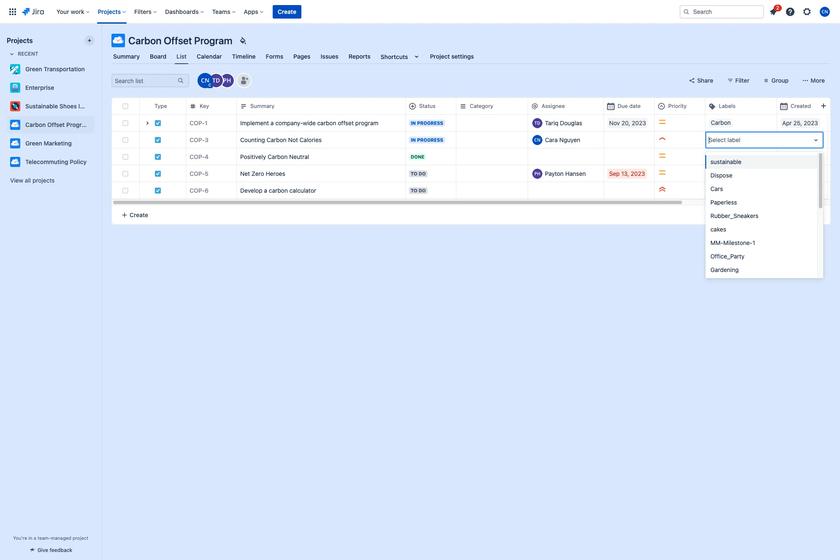 Task type: describe. For each thing, give the bounding box(es) containing it.
cop- for 4
[[190, 153, 205, 160]]

4
[[205, 153, 209, 160]]

cell inside 'row'
[[139, 115, 186, 131]]

row containing cop-6
[[112, 182, 841, 199]]

green for green transportation
[[25, 65, 42, 73]]

tariq douglas image
[[210, 74, 223, 87]]

recent
[[18, 51, 38, 57]]

gardening
[[711, 267, 739, 274]]

task image for 'row' containing type
[[155, 137, 161, 143]]

1 vertical spatial carbon
[[269, 187, 288, 194]]

dispose
[[711, 172, 733, 179]]

2
[[777, 4, 780, 11]]

assignee
[[542, 103, 565, 109]]

mm-
[[711, 240, 724, 247]]

notifications image
[[769, 7, 779, 17]]

issues
[[321, 53, 339, 60]]

due date
[[618, 103, 641, 109]]

you're
[[13, 536, 27, 542]]

open image
[[811, 135, 822, 145]]

to do for develop a carbon calculator
[[411, 188, 426, 193]]

view
[[10, 177, 23, 184]]

shortcuts
[[381, 53, 408, 60]]

initiative
[[78, 103, 102, 110]]

select
[[709, 136, 726, 144]]

primary element
[[5, 0, 680, 23]]

add to starred image for green marketing
[[92, 139, 102, 149]]

0 vertical spatial offset
[[164, 35, 192, 46]]

0 vertical spatial summary
[[113, 53, 140, 60]]

enterprise link
[[7, 79, 91, 96]]

payton
[[545, 170, 564, 177]]

cop- for 5
[[190, 170, 205, 177]]

carbon offset program link
[[7, 117, 91, 133]]

calories
[[300, 136, 322, 143]]

collapse recent projects image
[[7, 49, 17, 59]]

your
[[56, 8, 69, 15]]

telecommuting policy
[[25, 158, 87, 166]]

cop- for 1
[[190, 119, 205, 127]]

row containing carbon
[[112, 114, 841, 132]]

share button
[[684, 74, 719, 87]]

policy
[[70, 158, 87, 166]]

to for develop a carbon calculator
[[411, 188, 418, 193]]

shortcuts button
[[379, 49, 423, 64]]

category
[[470, 103, 494, 109]]

task image for cop-6
[[155, 187, 161, 194]]

board
[[150, 53, 166, 60]]

add to starred image for green transportation
[[92, 64, 102, 74]]

sustainable shoes initiative link
[[7, 98, 102, 115]]

wide
[[303, 119, 316, 127]]

calendar link
[[195, 49, 224, 64]]

do for develop a carbon calculator
[[419, 188, 426, 193]]

row containing cop-4
[[112, 148, 841, 166]]

office_party
[[711, 253, 745, 260]]

green marketing
[[25, 140, 72, 147]]

give feedback
[[37, 548, 72, 554]]

company-
[[276, 119, 303, 127]]

cop- for 6
[[190, 187, 205, 194]]

row containing cop-5
[[112, 165, 841, 182]]

cop- for 3
[[190, 136, 205, 143]]

rubber_sneakers
[[711, 212, 759, 220]]

row containing cop-3
[[112, 131, 841, 149]]

douglas
[[560, 119, 583, 127]]

labels
[[719, 103, 736, 109]]

payton hansen
[[545, 170, 586, 177]]

forms link
[[264, 49, 285, 64]]

filters button
[[132, 5, 160, 18]]

task image for 'row' containing cop-3
[[155, 120, 161, 127]]

do for net zero heroes
[[419, 171, 426, 176]]

task image for cop-5
[[155, 170, 161, 177]]

apps
[[244, 8, 258, 15]]

help image
[[786, 7, 796, 17]]

payton hansen image
[[220, 74, 234, 87]]

cop-5 link
[[190, 170, 209, 178]]

not
[[288, 136, 298, 143]]

enterprise
[[25, 84, 54, 91]]

sustainable
[[25, 103, 58, 110]]

to for net zero heroes
[[411, 171, 418, 176]]

positively carbon neutral
[[240, 153, 309, 160]]

progress for counting carbon not calories
[[417, 137, 443, 143]]

create button inside primary element
[[273, 5, 302, 18]]

carbon left the not
[[267, 136, 287, 143]]

green marketing link
[[7, 135, 91, 152]]

cop-6 link
[[190, 186, 209, 195]]

add to starred image for sustainable shoes initiative
[[92, 101, 102, 112]]

status
[[419, 103, 436, 109]]

tab list containing list
[[106, 49, 836, 64]]

issues link
[[319, 49, 340, 64]]

more
[[811, 77, 825, 84]]

summary inside table
[[250, 103, 275, 109]]

sidebar navigation image
[[92, 34, 111, 51]]

calculator
[[290, 187, 316, 194]]

view all projects
[[10, 177, 55, 184]]

positively
[[240, 153, 266, 160]]

green for green marketing
[[25, 140, 42, 147]]

type
[[155, 103, 167, 109]]

create inside primary element
[[278, 8, 297, 15]]

5
[[205, 170, 209, 177]]

in progress for counting carbon not calories
[[411, 137, 443, 143]]

sustainable shoes initiative
[[25, 103, 102, 110]]

add people image
[[239, 76, 249, 86]]

dashboards button
[[163, 5, 207, 18]]

3
[[205, 136, 209, 143]]

appswitcher icon image
[[8, 7, 18, 17]]

done
[[411, 154, 425, 159]]

teams
[[212, 8, 231, 15]]

summary link
[[112, 49, 141, 64]]

counting
[[240, 136, 265, 143]]

teams button
[[210, 5, 239, 18]]

1 vertical spatial projects
[[7, 37, 33, 44]]

cop-6
[[190, 187, 209, 194]]

search image
[[683, 8, 690, 15]]

develop
[[240, 187, 263, 194]]

hansen
[[566, 170, 586, 177]]

set background color image
[[238, 35, 248, 46]]

filters
[[134, 8, 152, 15]]

telecommuting
[[25, 158, 68, 166]]

create project image
[[86, 37, 93, 44]]

all
[[25, 177, 31, 184]]



Task type: locate. For each thing, give the bounding box(es) containing it.
board link
[[148, 49, 168, 64]]

green
[[25, 65, 42, 73], [25, 140, 42, 147]]

heroes
[[266, 170, 285, 177]]

pages
[[294, 53, 311, 60]]

0 vertical spatial in progress
[[411, 120, 443, 126]]

project
[[430, 53, 450, 60]]

1 vertical spatial carbon offset program
[[25, 121, 90, 128]]

table containing carbon
[[112, 98, 841, 206]]

1 horizontal spatial a
[[264, 187, 267, 194]]

1 add to starred image from the top
[[92, 64, 102, 74]]

cop- down cop-5 link
[[190, 187, 205, 194]]

carbon up board
[[128, 35, 162, 46]]

a for company-
[[271, 119, 274, 127]]

counting carbon not calories
[[240, 136, 322, 143]]

cakes
[[711, 226, 727, 233]]

milestone-
[[724, 240, 753, 247]]

a left company-
[[271, 119, 274, 127]]

2 vertical spatial add to starred image
[[92, 139, 102, 149]]

2 in from the top
[[411, 137, 416, 143]]

add to starred image for enterprise
[[92, 83, 102, 93]]

pages link
[[292, 49, 312, 64]]

create button
[[273, 5, 302, 18], [112, 206, 831, 225]]

0 vertical spatial create button
[[273, 5, 302, 18]]

cop- inside "link"
[[190, 187, 205, 194]]

0 horizontal spatial a
[[34, 536, 36, 542]]

your profile and settings image
[[820, 7, 830, 17]]

work
[[71, 8, 84, 15]]

add to starred image for telecommuting policy
[[92, 157, 102, 167]]

2 horizontal spatial a
[[271, 119, 274, 127]]

settings image
[[803, 7, 813, 17]]

project settings link
[[429, 49, 476, 64]]

you're in a team-managed project
[[13, 536, 88, 542]]

add to starred image right shoes
[[92, 101, 102, 112]]

0 vertical spatial in
[[411, 120, 416, 126]]

cop-
[[190, 119, 205, 127], [190, 136, 205, 143], [190, 153, 205, 160], [190, 170, 205, 177], [190, 187, 205, 194]]

in progress down status
[[411, 120, 443, 126]]

offset down "sustainable shoes initiative" link
[[47, 121, 65, 128]]

1 horizontal spatial create
[[278, 8, 297, 15]]

4 cop- from the top
[[190, 170, 205, 177]]

4 row from the top
[[112, 148, 841, 166]]

row
[[112, 98, 841, 115], [112, 114, 841, 132], [112, 131, 841, 149], [112, 148, 841, 166], [112, 165, 841, 182], [112, 182, 841, 199]]

nguyen
[[560, 136, 581, 143]]

0 horizontal spatial carbon offset program
[[25, 121, 90, 128]]

6
[[205, 187, 209, 194]]

1 horizontal spatial carbon
[[317, 119, 336, 127]]

offset
[[338, 119, 354, 127]]

telecommuting policy link
[[7, 154, 91, 171]]

2 to from the top
[[411, 188, 418, 193]]

0 horizontal spatial program
[[66, 121, 90, 128]]

task image for cop-4
[[155, 154, 161, 160]]

1 inside 'row'
[[205, 119, 208, 127]]

priority
[[669, 103, 687, 109]]

0 vertical spatial 1
[[205, 119, 208, 127]]

add to starred image
[[92, 83, 102, 93], [92, 120, 102, 130], [92, 157, 102, 167]]

row containing type
[[112, 98, 841, 115]]

0 vertical spatial add to starred image
[[92, 64, 102, 74]]

1 vertical spatial 1
[[753, 240, 756, 247]]

2 in progress from the top
[[411, 137, 443, 143]]

2 green from the top
[[25, 140, 42, 147]]

add to starred image
[[92, 64, 102, 74], [92, 101, 102, 112], [92, 139, 102, 149]]

2 task image from the top
[[155, 137, 161, 143]]

1 horizontal spatial carbon offset program
[[128, 35, 233, 46]]

project
[[73, 536, 88, 542]]

neutral
[[289, 153, 309, 160]]

1 vertical spatial add to starred image
[[92, 120, 102, 130]]

2 do from the top
[[419, 188, 426, 193]]

to do for net zero heroes
[[411, 171, 426, 176]]

1 progress from the top
[[417, 120, 443, 126]]

1 horizontal spatial offset
[[164, 35, 192, 46]]

your work button
[[54, 5, 93, 18]]

progress up done
[[417, 137, 443, 143]]

1 to do from the top
[[411, 171, 426, 176]]

6 row from the top
[[112, 182, 841, 199]]

to do
[[411, 171, 426, 176], [411, 188, 426, 193]]

offset up list
[[164, 35, 192, 46]]

carbon right wide at the top
[[317, 119, 336, 127]]

add to starred image up initiative
[[92, 83, 102, 93]]

1 vertical spatial progress
[[417, 137, 443, 143]]

label
[[728, 136, 741, 144]]

1 up 3
[[205, 119, 208, 127]]

add to starred image down initiative
[[92, 139, 102, 149]]

cop-3 link
[[190, 136, 209, 144]]

net zero heroes
[[240, 170, 285, 177]]

add to starred image down initiative
[[92, 120, 102, 130]]

shoes
[[60, 103, 77, 110]]

table
[[112, 98, 841, 206]]

task image
[[155, 120, 161, 127], [155, 137, 161, 143]]

1 vertical spatial summary
[[250, 103, 275, 109]]

carbon down heroes
[[269, 187, 288, 194]]

0 horizontal spatial create
[[130, 211, 148, 219]]

0 horizontal spatial carbon
[[269, 187, 288, 194]]

1 green from the top
[[25, 65, 42, 73]]

carbon offset program up list
[[128, 35, 233, 46]]

2 task image from the top
[[155, 170, 161, 177]]

Search field
[[680, 5, 765, 18]]

paperless
[[711, 199, 737, 206]]

1 vertical spatial offset
[[47, 121, 65, 128]]

1 vertical spatial a
[[264, 187, 267, 194]]

date
[[630, 103, 641, 109]]

filter button
[[722, 74, 755, 87]]

2 vertical spatial a
[[34, 536, 36, 542]]

0 vertical spatial projects
[[98, 8, 121, 15]]

2 add to starred image from the top
[[92, 101, 102, 112]]

cop- down the cop-4 link
[[190, 170, 205, 177]]

in progress for implement a company-wide carbon offset program
[[411, 120, 443, 126]]

carbon offset program up marketing on the top
[[25, 121, 90, 128]]

3 cop- from the top
[[190, 153, 205, 160]]

green down recent
[[25, 65, 42, 73]]

carbon
[[317, 119, 336, 127], [269, 187, 288, 194]]

in
[[28, 536, 32, 542]]

progress for implement a company-wide carbon offset program
[[417, 120, 443, 126]]

in progress up done
[[411, 137, 443, 143]]

1 vertical spatial task image
[[155, 137, 161, 143]]

open image
[[142, 118, 152, 128]]

a right in
[[34, 536, 36, 542]]

task image left the cop-4 link
[[155, 154, 161, 160]]

1 row from the top
[[112, 98, 841, 115]]

1 vertical spatial in
[[411, 137, 416, 143]]

0 vertical spatial task image
[[155, 120, 161, 127]]

carbon down labels
[[711, 119, 731, 126]]

task image left cop-5 link
[[155, 170, 161, 177]]

1 task image from the top
[[155, 154, 161, 160]]

1 vertical spatial add to starred image
[[92, 101, 102, 112]]

0 vertical spatial create
[[278, 8, 297, 15]]

0 vertical spatial program
[[194, 35, 233, 46]]

select label
[[709, 136, 741, 144]]

key
[[200, 103, 209, 109]]

3 task image from the top
[[155, 187, 161, 194]]

cell
[[139, 115, 186, 131]]

zero
[[252, 170, 264, 177]]

0 vertical spatial progress
[[417, 120, 443, 126]]

transportation
[[44, 65, 85, 73]]

0 horizontal spatial 1
[[205, 119, 208, 127]]

projects inside projects dropdown button
[[98, 8, 121, 15]]

progress down status
[[417, 120, 443, 126]]

develop a carbon calculator
[[240, 187, 316, 194]]

None text field
[[709, 136, 711, 144]]

group button
[[758, 74, 794, 87]]

tab list
[[106, 49, 836, 64]]

1 do from the top
[[419, 171, 426, 176]]

marketing
[[44, 140, 72, 147]]

0 horizontal spatial projects
[[7, 37, 33, 44]]

program up calendar
[[194, 35, 233, 46]]

timeline link
[[230, 49, 257, 64]]

cop-3
[[190, 136, 209, 143]]

program down shoes
[[66, 121, 90, 128]]

carbon up heroes
[[268, 153, 288, 160]]

banner
[[0, 0, 841, 24]]

0 vertical spatial to do
[[411, 171, 426, 176]]

2 to do from the top
[[411, 188, 426, 193]]

1 vertical spatial task image
[[155, 170, 161, 177]]

task image down type
[[155, 137, 161, 143]]

program
[[356, 119, 379, 127]]

1 vertical spatial in progress
[[411, 137, 443, 143]]

projects up recent
[[7, 37, 33, 44]]

cop-5
[[190, 170, 209, 177]]

reports
[[349, 53, 371, 60]]

0 vertical spatial carbon
[[317, 119, 336, 127]]

to
[[411, 171, 418, 176], [411, 188, 418, 193]]

1 horizontal spatial summary
[[250, 103, 275, 109]]

summary up search list text field
[[113, 53, 140, 60]]

task image right open icon
[[155, 120, 161, 127]]

projects
[[33, 177, 55, 184]]

projects right work
[[98, 8, 121, 15]]

cop- down 'cop-1' link
[[190, 136, 205, 143]]

0 vertical spatial do
[[419, 171, 426, 176]]

add to starred image down sidebar navigation icon
[[92, 64, 102, 74]]

give
[[37, 548, 48, 554]]

in for implement a company-wide carbon offset program
[[411, 120, 416, 126]]

dashboards
[[165, 8, 199, 15]]

cara nguyen
[[545, 136, 581, 143]]

extension
[[711, 280, 744, 287]]

jira image
[[22, 7, 44, 17], [22, 7, 44, 17]]

tariq douglas
[[545, 119, 583, 127]]

cars
[[711, 185, 723, 193]]

5 cop- from the top
[[190, 187, 205, 194]]

0 horizontal spatial offset
[[47, 121, 65, 128]]

cop- down cop-3 link
[[190, 153, 205, 160]]

task image left cop-6 "link"
[[155, 187, 161, 194]]

Search list text field
[[112, 75, 177, 87]]

1 vertical spatial create button
[[112, 206, 831, 225]]

a for carbon
[[264, 187, 267, 194]]

in progress
[[411, 120, 443, 126], [411, 137, 443, 143]]

1 vertical spatial to do
[[411, 188, 426, 193]]

1 horizontal spatial projects
[[98, 8, 121, 15]]

5 row from the top
[[112, 165, 841, 182]]

in for counting carbon not calories
[[411, 137, 416, 143]]

a right develop
[[264, 187, 267, 194]]

carbon down sustainable
[[25, 121, 46, 128]]

summary
[[113, 53, 140, 60], [250, 103, 275, 109]]

task image
[[155, 154, 161, 160], [155, 170, 161, 177], [155, 187, 161, 194]]

carbon
[[128, 35, 162, 46], [711, 119, 731, 126], [25, 121, 46, 128], [267, 136, 287, 143], [268, 153, 288, 160]]

managed
[[51, 536, 71, 542]]

2 cop- from the top
[[190, 136, 205, 143]]

1 in from the top
[[411, 120, 416, 126]]

2 row from the top
[[112, 114, 841, 132]]

add to starred image right policy
[[92, 157, 102, 167]]

3 row from the top
[[112, 131, 841, 149]]

2 add to starred image from the top
[[92, 120, 102, 130]]

apps button
[[241, 5, 267, 18]]

cara
[[545, 136, 558, 143]]

1 vertical spatial green
[[25, 140, 42, 147]]

offset
[[164, 35, 192, 46], [47, 121, 65, 128]]

1 vertical spatial program
[[66, 121, 90, 128]]

2 progress from the top
[[417, 137, 443, 143]]

1 in progress from the top
[[411, 120, 443, 126]]

1 to from the top
[[411, 171, 418, 176]]

implement
[[240, 119, 269, 127]]

1 down rubber_sneakers
[[753, 240, 756, 247]]

sustainable
[[711, 158, 742, 166]]

reports link
[[347, 49, 372, 64]]

do
[[419, 171, 426, 176], [419, 188, 426, 193]]

1 horizontal spatial program
[[194, 35, 233, 46]]

1 task image from the top
[[155, 120, 161, 127]]

list
[[177, 53, 187, 60]]

1 cop- from the top
[[190, 119, 205, 127]]

3 add to starred image from the top
[[92, 157, 102, 167]]

0 vertical spatial green
[[25, 65, 42, 73]]

1 vertical spatial create
[[130, 211, 148, 219]]

green up telecommuting
[[25, 140, 42, 147]]

filter
[[736, 77, 750, 84]]

share
[[698, 77, 714, 84]]

add to starred image for carbon offset program
[[92, 120, 102, 130]]

3 add to starred image from the top
[[92, 139, 102, 149]]

2 vertical spatial add to starred image
[[92, 157, 102, 167]]

1 horizontal spatial 1
[[753, 240, 756, 247]]

1 vertical spatial do
[[419, 188, 426, 193]]

0 vertical spatial task image
[[155, 154, 161, 160]]

0 vertical spatial add to starred image
[[92, 83, 102, 93]]

2 vertical spatial task image
[[155, 187, 161, 194]]

0 vertical spatial a
[[271, 119, 274, 127]]

1 vertical spatial to
[[411, 188, 418, 193]]

calendar
[[197, 53, 222, 60]]

1 add to starred image from the top
[[92, 83, 102, 93]]

cop- up cop-3
[[190, 119, 205, 127]]

green transportation
[[25, 65, 85, 73]]

cara nguyen image
[[199, 74, 212, 87]]

0 horizontal spatial summary
[[113, 53, 140, 60]]

0 vertical spatial carbon offset program
[[128, 35, 233, 46]]

banner containing your work
[[0, 0, 841, 24]]

0 vertical spatial to
[[411, 171, 418, 176]]

settings
[[452, 53, 474, 60]]

give feedback button
[[24, 544, 77, 558]]

summary up 'implement'
[[250, 103, 275, 109]]



Task type: vqa. For each thing, say whether or not it's contained in the screenshot.
GT- for Green
no



